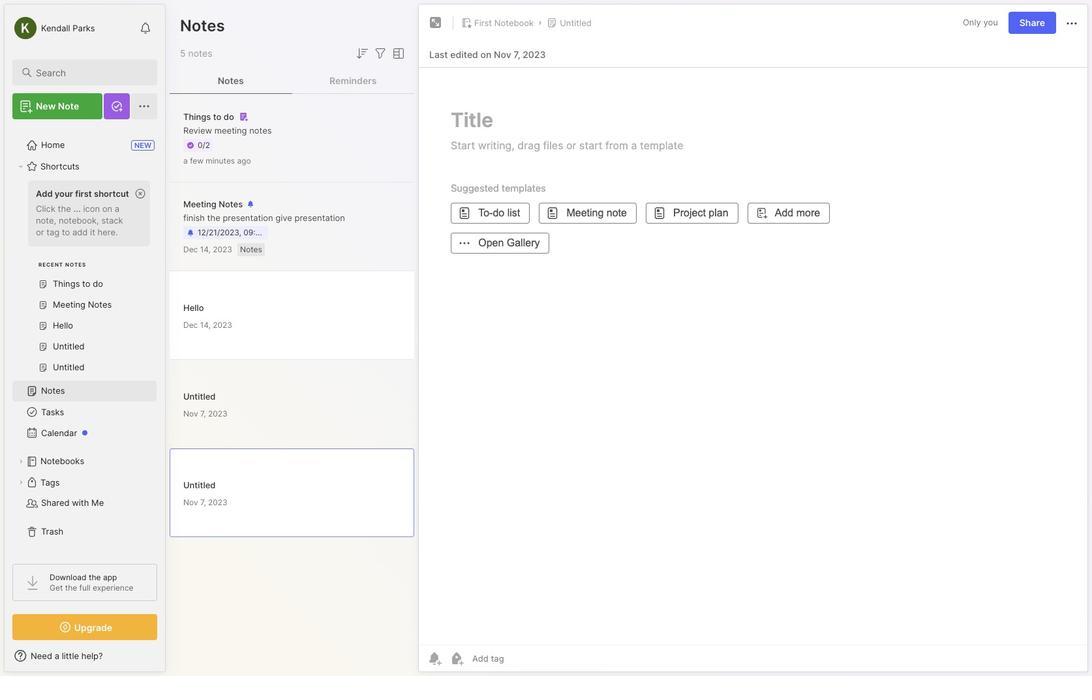Task type: locate. For each thing, give the bounding box(es) containing it.
the down "meeting notes"
[[207, 213, 220, 223]]

or
[[36, 227, 44, 237]]

on
[[481, 49, 492, 60], [102, 204, 112, 214]]

help?
[[81, 651, 103, 662]]

1 horizontal spatial presentation
[[295, 213, 345, 223]]

icon
[[83, 204, 100, 214]]

2023
[[523, 49, 546, 60], [213, 245, 232, 255], [213, 320, 232, 330], [208, 409, 228, 419], [208, 498, 228, 507]]

0 vertical spatial nov
[[494, 49, 511, 60]]

0 vertical spatial untitled
[[560, 18, 592, 28]]

notes right meeting
[[249, 125, 272, 136]]

dec down "hello"
[[183, 320, 198, 330]]

tree
[[5, 127, 165, 553]]

a
[[183, 156, 188, 166], [115, 204, 120, 214], [55, 651, 59, 662]]

1 horizontal spatial on
[[481, 49, 492, 60]]

0 vertical spatial dec
[[183, 245, 198, 255]]

to right tag
[[62, 227, 70, 237]]

1 vertical spatial dec 14, 2023
[[183, 320, 232, 330]]

WHAT'S NEW field
[[5, 646, 165, 667]]

dec 14, 2023 down "hello"
[[183, 320, 232, 330]]

Add tag field
[[471, 653, 570, 665]]

notes up do at the left top of the page
[[218, 75, 244, 86]]

calendar button
[[12, 423, 157, 444]]

to
[[213, 112, 221, 122], [62, 227, 70, 237]]

View options field
[[388, 46, 407, 61]]

review
[[183, 125, 212, 136]]

nov
[[494, 49, 511, 60], [183, 409, 198, 419], [183, 498, 198, 507]]

notebook
[[495, 18, 534, 28]]

am
[[268, 228, 280, 238]]

None search field
[[36, 65, 146, 80]]

to left do at the left top of the page
[[213, 112, 221, 122]]

upgrade
[[74, 622, 112, 633]]

0 vertical spatial 7,
[[514, 49, 521, 60]]

do
[[224, 112, 234, 122]]

click to collapse image
[[165, 653, 175, 668]]

0 vertical spatial dec 14, 2023
[[183, 245, 232, 255]]

notes down 09:00
[[240, 245, 262, 255]]

a up "stack"
[[115, 204, 120, 214]]

dec
[[183, 245, 198, 255], [183, 320, 198, 330]]

presentation up 09:00
[[223, 213, 273, 223]]

tags
[[40, 478, 60, 488]]

kendall
[[41, 23, 70, 33]]

dec down finish
[[183, 245, 198, 255]]

group inside 'tree'
[[12, 177, 157, 386]]

2 14, from the top
[[200, 320, 211, 330]]

More actions field
[[1065, 14, 1080, 31]]

14,
[[200, 245, 211, 255], [200, 320, 211, 330]]

2 dec 14, 2023 from the top
[[183, 320, 232, 330]]

1 horizontal spatial notes
[[249, 125, 272, 136]]

0 horizontal spatial notes
[[188, 48, 212, 59]]

group containing add your first shortcut
[[12, 177, 157, 386]]

the left ...
[[58, 204, 71, 214]]

a left little
[[55, 651, 59, 662]]

7,
[[514, 49, 521, 60], [200, 409, 206, 419], [200, 498, 206, 507]]

tree containing home
[[5, 127, 165, 553]]

12/21/2023, 09:00 am
[[198, 228, 280, 238]]

the inside 'tree'
[[58, 204, 71, 214]]

presentation
[[223, 213, 273, 223], [295, 213, 345, 223]]

notes right "5"
[[188, 48, 212, 59]]

new
[[135, 141, 151, 150]]

add
[[72, 227, 88, 237]]

shortcuts button
[[12, 156, 157, 177]]

to inside 'icon on a note, notebook, stack or tag to add it here.'
[[62, 227, 70, 237]]

notebook,
[[59, 215, 99, 226]]

only you
[[963, 17, 999, 28]]

Note Editor text field
[[419, 67, 1088, 646]]

app
[[103, 573, 117, 583]]

1 vertical spatial nov 7, 2023
[[183, 498, 228, 507]]

main element
[[0, 0, 170, 677]]

group
[[12, 177, 157, 386]]

...
[[73, 204, 81, 214]]

nov 7, 2023
[[183, 409, 228, 419], [183, 498, 228, 507]]

1 vertical spatial 14,
[[200, 320, 211, 330]]

dec 14, 2023 down 12/21/2023,
[[183, 245, 232, 255]]

notes
[[180, 16, 225, 35], [218, 75, 244, 86], [219, 199, 243, 210], [240, 245, 262, 255], [65, 262, 86, 268], [41, 386, 65, 396]]

tab list
[[170, 68, 414, 94]]

1 horizontal spatial a
[[115, 204, 120, 214]]

untitled
[[560, 18, 592, 28], [183, 391, 216, 402], [183, 480, 216, 491]]

only
[[963, 17, 982, 28]]

reminders
[[330, 75, 377, 86]]

add filters image
[[373, 46, 388, 61]]

tab list containing notes
[[170, 68, 414, 94]]

0 vertical spatial to
[[213, 112, 221, 122]]

on inside note window element
[[481, 49, 492, 60]]

notebooks
[[40, 456, 84, 467]]

download the app get the full experience
[[50, 573, 134, 593]]

2 horizontal spatial a
[[183, 156, 188, 166]]

the
[[58, 204, 71, 214], [207, 213, 220, 223], [89, 573, 101, 583], [65, 584, 77, 593]]

on up "stack"
[[102, 204, 112, 214]]

09:00
[[244, 228, 265, 238]]

1 vertical spatial nov
[[183, 409, 198, 419]]

tags button
[[12, 473, 157, 493]]

5 notes
[[180, 48, 212, 59]]

the up full
[[89, 573, 101, 583]]

12/21/2023,
[[198, 228, 242, 238]]

add a reminder image
[[427, 651, 443, 667]]

trash link
[[12, 522, 157, 543]]

expand tags image
[[17, 479, 25, 487]]

notes
[[188, 48, 212, 59], [249, 125, 272, 136]]

icon on a note, notebook, stack or tag to add it here.
[[36, 204, 123, 237]]

1 horizontal spatial to
[[213, 112, 221, 122]]

0 vertical spatial nov 7, 2023
[[183, 409, 228, 419]]

with
[[72, 498, 89, 509]]

0 horizontal spatial to
[[62, 227, 70, 237]]

a few minutes ago
[[183, 156, 251, 166]]

0 horizontal spatial on
[[102, 204, 112, 214]]

0 horizontal spatial a
[[55, 651, 59, 662]]

new note
[[36, 101, 79, 112]]

a inside 'icon on a note, notebook, stack or tag to add it here.'
[[115, 204, 120, 214]]

on inside 'icon on a note, notebook, stack or tag to add it here.'
[[102, 204, 112, 214]]

edited
[[451, 49, 478, 60]]

tree inside main element
[[5, 127, 165, 553]]

notes right "recent"
[[65, 262, 86, 268]]

1 dec from the top
[[183, 245, 198, 255]]

first notebook button
[[459, 14, 537, 32]]

1 vertical spatial dec
[[183, 320, 198, 330]]

1 vertical spatial on
[[102, 204, 112, 214]]

shared with me
[[41, 498, 104, 509]]

last edited on nov 7, 2023
[[429, 49, 546, 60]]

last
[[429, 49, 448, 60]]

the down download
[[65, 584, 77, 593]]

note,
[[36, 215, 56, 226]]

Add filters field
[[373, 46, 388, 61]]

nov inside note window element
[[494, 49, 511, 60]]

notes up 'tasks'
[[41, 386, 65, 396]]

recent
[[39, 262, 63, 268]]

share button
[[1009, 12, 1057, 34]]

1 vertical spatial untitled
[[183, 391, 216, 402]]

add
[[36, 189, 53, 199]]

kendall parks
[[41, 23, 95, 33]]

on right edited
[[481, 49, 492, 60]]

a left few
[[183, 156, 188, 166]]

14, down "hello"
[[200, 320, 211, 330]]

dec 14, 2023
[[183, 245, 232, 255], [183, 320, 232, 330]]

0 vertical spatial 14,
[[200, 245, 211, 255]]

recent notes
[[39, 262, 86, 268]]

share
[[1020, 17, 1046, 28]]

first
[[75, 189, 92, 199]]

minutes
[[206, 156, 235, 166]]

1 vertical spatial to
[[62, 227, 70, 237]]

finish the presentation give presentation
[[183, 213, 345, 223]]

2 vertical spatial a
[[55, 651, 59, 662]]

2 presentation from the left
[[295, 213, 345, 223]]

few
[[190, 156, 204, 166]]

untitled button
[[544, 14, 595, 32]]

presentation right give
[[295, 213, 345, 223]]

5
[[180, 48, 186, 59]]

finish
[[183, 213, 205, 223]]

0 horizontal spatial presentation
[[223, 213, 273, 223]]

1 nov 7, 2023 from the top
[[183, 409, 228, 419]]

1 vertical spatial a
[[115, 204, 120, 214]]

review meeting notes
[[183, 125, 272, 136]]

the for click
[[58, 204, 71, 214]]

0 vertical spatial on
[[481, 49, 492, 60]]

14, down 12/21/2023,
[[200, 245, 211, 255]]

notes inside button
[[218, 75, 244, 86]]



Task type: vqa. For each thing, say whether or not it's contained in the screenshot.
THE A within "WHAT'S NEW" field
yes



Task type: describe. For each thing, give the bounding box(es) containing it.
notebooks link
[[12, 452, 157, 473]]

your
[[55, 189, 73, 199]]

untitled inside untitled button
[[560, 18, 592, 28]]

2 dec from the top
[[183, 320, 198, 330]]

give
[[276, 213, 292, 223]]

me
[[91, 498, 104, 509]]

meeting
[[215, 125, 247, 136]]

need
[[31, 651, 52, 662]]

add tag image
[[449, 651, 465, 667]]

more actions image
[[1065, 16, 1080, 31]]

tasks
[[41, 407, 64, 418]]

reminders button
[[292, 68, 414, 94]]

2023 inside note window element
[[523, 49, 546, 60]]

hello
[[183, 303, 204, 313]]

2 vertical spatial 7,
[[200, 498, 206, 507]]

7, inside note window element
[[514, 49, 521, 60]]

expand note image
[[428, 15, 444, 31]]

notes up 5 notes
[[180, 16, 225, 35]]

shortcuts
[[40, 161, 80, 172]]

0 vertical spatial notes
[[188, 48, 212, 59]]

it
[[90, 227, 95, 237]]

experience
[[93, 584, 134, 593]]

click the ...
[[36, 204, 81, 214]]

click
[[36, 204, 55, 214]]

1 presentation from the left
[[223, 213, 273, 223]]

things to do
[[183, 112, 234, 122]]

little
[[62, 651, 79, 662]]

things
[[183, 112, 211, 122]]

calendar
[[41, 428, 77, 439]]

2 nov 7, 2023 from the top
[[183, 498, 228, 507]]

the for download
[[89, 573, 101, 583]]

1 14, from the top
[[200, 245, 211, 255]]

home
[[41, 140, 65, 150]]

tag
[[46, 227, 60, 237]]

add your first shortcut
[[36, 189, 129, 199]]

tasks button
[[12, 402, 157, 423]]

2 vertical spatial untitled
[[183, 480, 216, 491]]

1 vertical spatial notes
[[249, 125, 272, 136]]

get
[[50, 584, 63, 593]]

here.
[[98, 227, 118, 237]]

download
[[50, 573, 87, 583]]

first notebook
[[475, 18, 534, 28]]

ago
[[237, 156, 251, 166]]

upgrade button
[[12, 615, 157, 641]]

trash
[[41, 527, 63, 537]]

0 vertical spatial a
[[183, 156, 188, 166]]

a inside field
[[55, 651, 59, 662]]

0/2
[[198, 140, 210, 150]]

full
[[79, 584, 90, 593]]

Account field
[[12, 15, 95, 41]]

1 vertical spatial 7,
[[200, 409, 206, 419]]

Sort options field
[[354, 46, 370, 61]]

stack
[[101, 215, 123, 226]]

new
[[36, 101, 56, 112]]

you
[[984, 17, 999, 28]]

note window element
[[418, 4, 1089, 676]]

notes up 12/21/2023, 09:00 am
[[219, 199, 243, 210]]

expand notebooks image
[[17, 458, 25, 466]]

Search text field
[[36, 67, 146, 79]]

meeting notes
[[183, 199, 243, 210]]

1 dec 14, 2023 from the top
[[183, 245, 232, 255]]

note
[[58, 101, 79, 112]]

the for finish
[[207, 213, 220, 223]]

meeting
[[183, 199, 217, 210]]

shared with me link
[[12, 493, 157, 514]]

need a little help?
[[31, 651, 103, 662]]

shortcut
[[94, 189, 129, 199]]

2 vertical spatial nov
[[183, 498, 198, 507]]

shared
[[41, 498, 70, 509]]

none search field inside main element
[[36, 65, 146, 80]]

notes link
[[12, 381, 157, 402]]

parks
[[73, 23, 95, 33]]

notes button
[[170, 68, 292, 94]]

first
[[475, 18, 492, 28]]



